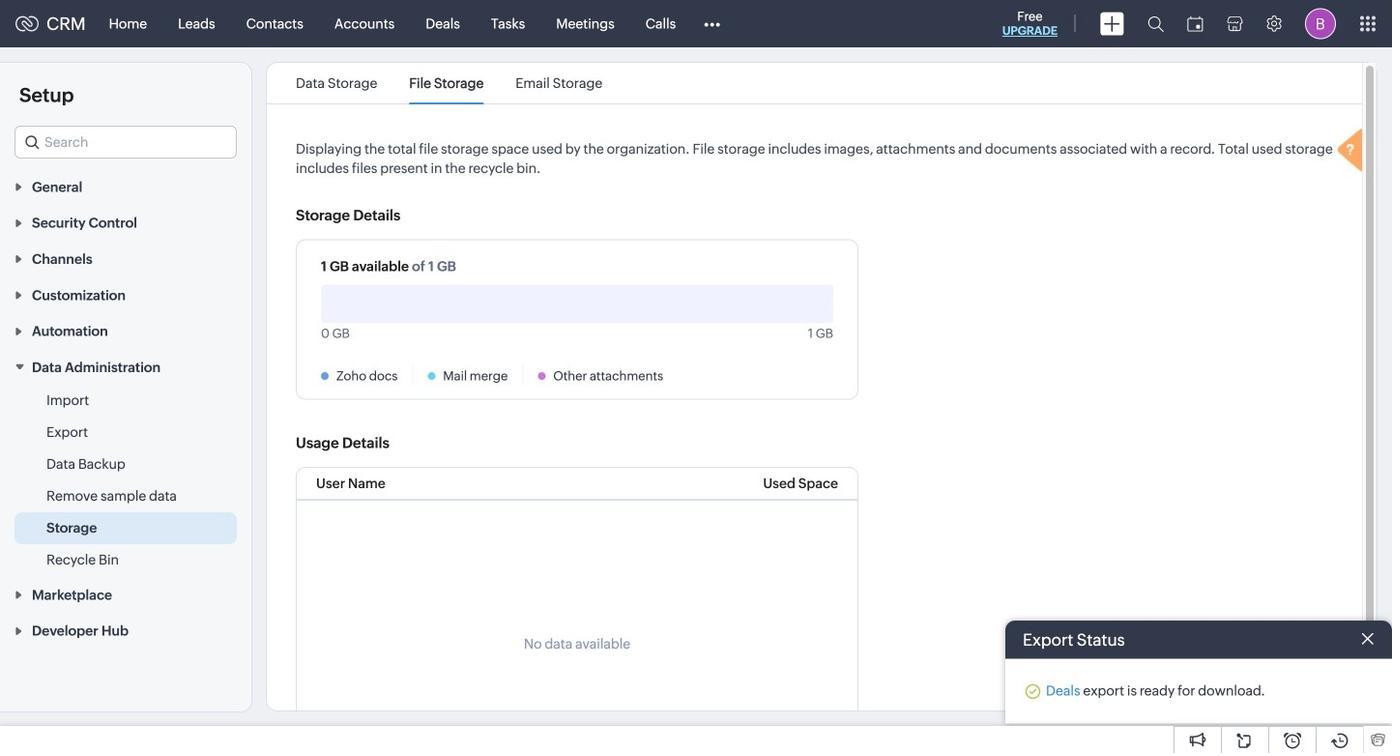 Task type: describe. For each thing, give the bounding box(es) containing it.
create menu element
[[1089, 0, 1136, 47]]

create menu image
[[1101, 12, 1125, 35]]

Other Modules field
[[692, 8, 733, 39]]

Search text field
[[15, 127, 236, 158]]

logo image
[[15, 16, 39, 31]]

search element
[[1136, 0, 1176, 47]]

calendar image
[[1188, 16, 1204, 31]]

profile element
[[1294, 0, 1348, 47]]



Task type: locate. For each thing, give the bounding box(es) containing it.
region
[[0, 385, 251, 576]]

profile image
[[1306, 8, 1337, 39]]

search image
[[1148, 15, 1164, 32]]

None field
[[15, 126, 237, 159]]

loading image
[[1334, 126, 1372, 178]]



Task type: vqa. For each thing, say whether or not it's contained in the screenshot.
Search TEXT FIELD
yes



